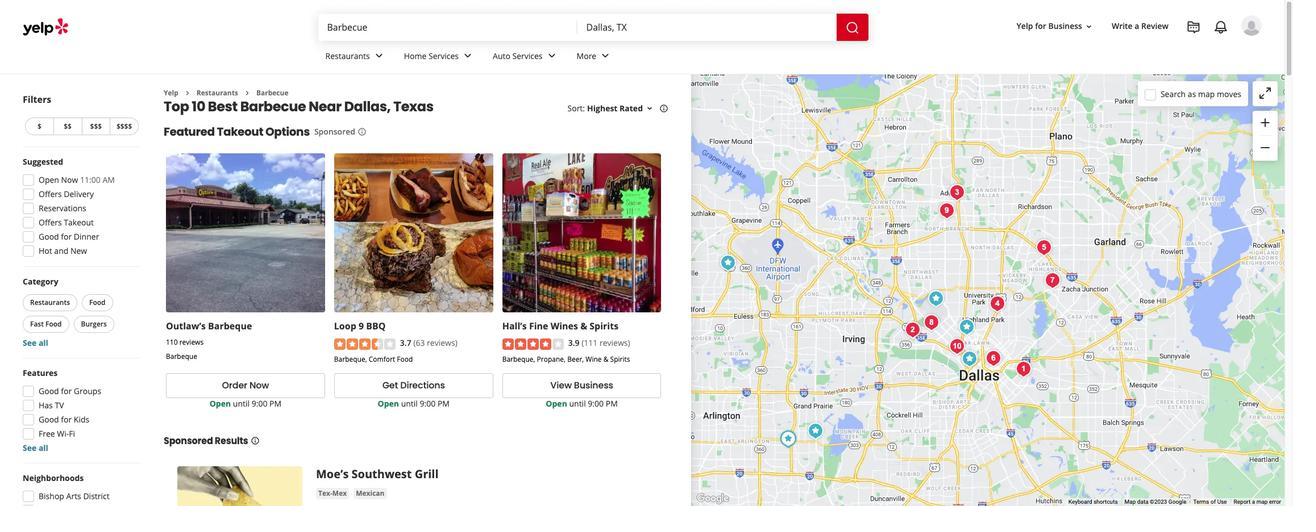 Task type: locate. For each thing, give the bounding box(es) containing it.
2 horizontal spatial 24 chevron down v2 image
[[599, 49, 612, 63]]

notifications image
[[1214, 20, 1228, 34]]

16 chevron down v2 image
[[645, 104, 654, 113]]

write
[[1112, 21, 1133, 32]]

takeout up dinner
[[64, 217, 94, 228]]

pm
[[269, 398, 281, 409], [438, 398, 450, 409], [606, 398, 618, 409]]

free wi-fi
[[39, 429, 75, 439]]

1 offers from the top
[[39, 189, 62, 200]]

1 24 chevron down v2 image from the left
[[372, 49, 386, 63]]

24 chevron down v2 image left auto
[[461, 49, 475, 63]]

business inside button
[[1049, 21, 1082, 32]]

1 vertical spatial &
[[604, 355, 609, 364]]

sponsored for sponsored results
[[164, 435, 213, 448]]

0 horizontal spatial food
[[45, 319, 62, 329]]

restaurants link
[[316, 41, 395, 74], [197, 88, 238, 98]]

3 until from the left
[[569, 398, 586, 409]]

map right as
[[1198, 88, 1215, 99]]

of
[[1211, 499, 1216, 505]]

0 vertical spatial a
[[1135, 21, 1139, 32]]

24 chevron down v2 image
[[372, 49, 386, 63], [461, 49, 475, 63], [599, 49, 612, 63]]

2 see all button from the top
[[23, 443, 48, 454]]

a right write
[[1135, 21, 1139, 32]]

barbeque right the outlaw's on the left bottom
[[208, 320, 252, 333]]

highest rated button
[[587, 103, 654, 114]]

featured takeout options
[[164, 124, 310, 140]]

9:00
[[252, 398, 267, 409], [420, 398, 436, 409], [588, 398, 604, 409]]

food down the 3.7 at the left bottom of the page
[[397, 355, 413, 364]]

group containing suggested
[[19, 156, 141, 260]]

0 vertical spatial now
[[61, 175, 78, 185]]

open inside group
[[39, 175, 59, 185]]

fast food
[[30, 319, 62, 329]]

sort:
[[568, 103, 585, 114]]

spirits
[[590, 320, 619, 333], [610, 355, 630, 364]]

open down view
[[546, 398, 567, 409]]

delivery
[[64, 189, 94, 200]]

1 horizontal spatial none field
[[586, 21, 827, 34]]

options
[[265, 124, 310, 140]]

hot
[[39, 246, 52, 256]]

1 horizontal spatial map
[[1257, 499, 1268, 505]]

1 reviews) from the left
[[427, 338, 457, 349]]

& right wine
[[604, 355, 609, 364]]

barbeque down 110 at the bottom left
[[166, 352, 197, 362]]

now inside group
[[61, 175, 78, 185]]

see all for features
[[23, 443, 48, 454]]

open until 9:00 pm for directions
[[378, 398, 450, 409]]

zoom in image
[[1259, 116, 1272, 129]]

restaurants link left 16 chevron right v2 image
[[197, 88, 238, 98]]

loop 9 bbq link
[[334, 320, 386, 333]]

reviews) for get directions
[[427, 338, 457, 349]]

0 vertical spatial barbeque
[[208, 320, 252, 333]]

2 all from the top
[[39, 443, 48, 454]]

offers for offers delivery
[[39, 189, 62, 200]]

open until 9:00 pm for now
[[210, 398, 281, 409]]

1 pm from the left
[[269, 398, 281, 409]]

1 horizontal spatial barbeque
[[208, 320, 252, 333]]

2 horizontal spatial food
[[397, 355, 413, 364]]

0 vertical spatial takeout
[[217, 124, 263, 140]]

9:00 down directions
[[420, 398, 436, 409]]

open down get
[[378, 398, 399, 409]]

24 chevron down v2 image inside home services link
[[461, 49, 475, 63]]

3 pm from the left
[[606, 398, 618, 409]]

takeout
[[217, 124, 263, 140], [64, 217, 94, 228]]

open for get directions
[[378, 398, 399, 409]]

one90 smoked meats image
[[1041, 269, 1064, 292]]

2 horizontal spatial pm
[[606, 398, 618, 409]]

1 vertical spatial map
[[1257, 499, 1268, 505]]

brad k. image
[[1242, 15, 1262, 36]]

0 vertical spatial all
[[39, 338, 48, 348]]

2 9:00 from the left
[[420, 398, 436, 409]]

24 chevron down v2 image left home
[[372, 49, 386, 63]]

group
[[1253, 111, 1278, 161], [19, 156, 141, 260], [20, 276, 141, 349], [19, 368, 141, 454], [19, 473, 141, 507]]

for for groups
[[61, 386, 72, 397]]

open until 9:00 pm for business
[[546, 398, 618, 409]]

a
[[1135, 21, 1139, 32], [1252, 499, 1255, 505]]

until for business
[[569, 398, 586, 409]]

suggested
[[23, 156, 63, 167]]

top
[[164, 97, 189, 116]]

1 vertical spatial now
[[250, 379, 269, 392]]

pm for directions
[[438, 398, 450, 409]]

Find text field
[[327, 21, 568, 34]]

search as map moves
[[1161, 88, 1242, 99]]

1 vertical spatial business
[[574, 379, 613, 392]]

get
[[382, 379, 398, 392]]

until down view business
[[569, 398, 586, 409]]

restaurants inside business categories element
[[325, 50, 370, 61]]

1 horizontal spatial 9:00
[[420, 398, 436, 409]]

©2023
[[1150, 499, 1167, 505]]

0 horizontal spatial open until 9:00 pm
[[210, 398, 281, 409]]

0 horizontal spatial takeout
[[64, 217, 94, 228]]

services right home
[[429, 50, 459, 61]]

0 horizontal spatial none field
[[327, 21, 568, 34]]

2 none field from the left
[[586, 21, 827, 34]]

2 reviews) from the left
[[600, 338, 630, 349]]

0 vertical spatial map
[[1198, 88, 1215, 99]]

1 see all button from the top
[[23, 338, 48, 348]]

2 vertical spatial good
[[39, 414, 59, 425]]

3 24 chevron down v2 image from the left
[[599, 49, 612, 63]]

1 none field from the left
[[327, 21, 568, 34]]

1 vertical spatial 16 info v2 image
[[250, 436, 260, 445]]

0 horizontal spatial a
[[1135, 21, 1139, 32]]

now
[[61, 175, 78, 185], [250, 379, 269, 392]]

1 all from the top
[[39, 338, 48, 348]]

a for report
[[1252, 499, 1255, 505]]

sponsored results
[[164, 435, 248, 448]]

has
[[39, 400, 53, 411]]

open until 9:00 pm down view business
[[546, 398, 618, 409]]

for inside button
[[1035, 21, 1046, 32]]

0 vertical spatial business
[[1049, 21, 1082, 32]]

None search field
[[318, 14, 871, 41]]

for for business
[[1035, 21, 1046, 32]]

0 vertical spatial offers
[[39, 189, 62, 200]]

order now link
[[166, 373, 325, 398]]

24 chevron down v2 image inside more link
[[599, 49, 612, 63]]

1 barbeque, from the left
[[334, 355, 367, 364]]

see all down fast
[[23, 338, 48, 348]]

0 horizontal spatial &
[[580, 320, 587, 333]]

restaurants up "dallas,"
[[325, 50, 370, 61]]

fine
[[529, 320, 548, 333]]

for for kids
[[61, 414, 72, 425]]

a right report
[[1252, 499, 1255, 505]]

sponsored left results
[[164, 435, 213, 448]]

home
[[404, 50, 427, 61]]

for down offers takeout
[[61, 231, 72, 242]]

hall's fine wines & spirits
[[502, 320, 619, 333]]

see all button down free
[[23, 443, 48, 454]]

open for order now
[[210, 398, 231, 409]]

2 until from the left
[[401, 398, 418, 409]]

24 chevron down v2 image right more
[[599, 49, 612, 63]]

category
[[23, 276, 58, 287]]

terms of use link
[[1193, 499, 1227, 505]]

restaurants left 16 chevron right v2 image
[[197, 88, 238, 98]]

0 horizontal spatial until
[[233, 398, 250, 409]]

keyboard
[[1069, 499, 1092, 505]]

1 horizontal spatial food
[[89, 298, 105, 308]]

16 info v2 image
[[659, 104, 669, 113], [250, 436, 260, 445]]

for up tv
[[61, 386, 72, 397]]

filters
[[23, 93, 51, 106]]

all down 'fast food' button
[[39, 338, 48, 348]]

2 open until 9:00 pm from the left
[[378, 398, 450, 409]]

business left 16 chevron down v2 image
[[1049, 21, 1082, 32]]

hall's fine wines & spirits image
[[717, 252, 740, 275]]

services left 24 chevron down v2 image
[[512, 50, 543, 61]]

2 good from the top
[[39, 386, 59, 397]]

projects image
[[1187, 20, 1201, 34]]

3 good from the top
[[39, 414, 59, 425]]

1 vertical spatial see
[[23, 443, 37, 454]]

see all down free
[[23, 443, 48, 454]]

2 services from the left
[[512, 50, 543, 61]]

takeout down best
[[217, 124, 263, 140]]

0 horizontal spatial now
[[61, 175, 78, 185]]

2 see from the top
[[23, 443, 37, 454]]

3 9:00 from the left
[[588, 398, 604, 409]]

1 services from the left
[[429, 50, 459, 61]]

16 info v2 image right 16 chevron down v2 icon
[[659, 104, 669, 113]]

open for view business
[[546, 398, 567, 409]]

restaurants button
[[23, 294, 77, 312]]

9:00 down order now
[[252, 398, 267, 409]]

0 vertical spatial food
[[89, 298, 105, 308]]

1 vertical spatial yelp
[[164, 88, 178, 98]]

1 horizontal spatial now
[[250, 379, 269, 392]]

map
[[1198, 88, 1215, 99], [1257, 499, 1268, 505]]

good up free
[[39, 414, 59, 425]]

0 vertical spatial restaurants
[[325, 50, 370, 61]]

barbeque
[[208, 320, 252, 333], [166, 352, 197, 362]]

am
[[103, 175, 115, 185]]

offers up reservations
[[39, 189, 62, 200]]

0 horizontal spatial 24 chevron down v2 image
[[372, 49, 386, 63]]

mexican link
[[354, 488, 387, 499]]

open until 9:00 pm
[[210, 398, 281, 409], [378, 398, 450, 409], [546, 398, 618, 409]]

tv
[[55, 400, 64, 411]]

outlaw's barbeque image
[[804, 420, 827, 443]]

2 vertical spatial restaurants
[[30, 298, 70, 308]]

reviews) right the (63
[[427, 338, 457, 349]]

0 vertical spatial sponsored
[[314, 126, 355, 137]]

fi
[[69, 429, 75, 439]]

open
[[39, 175, 59, 185], [210, 398, 231, 409], [378, 398, 399, 409], [546, 398, 567, 409]]

good up 'has tv'
[[39, 386, 59, 397]]

1 horizontal spatial yelp
[[1017, 21, 1033, 32]]

1 horizontal spatial 24 chevron down v2 image
[[461, 49, 475, 63]]

1 horizontal spatial restaurants link
[[316, 41, 395, 74]]

restaurants up fast food
[[30, 298, 70, 308]]

0 horizontal spatial services
[[429, 50, 459, 61]]

now for order
[[250, 379, 269, 392]]

& up (111
[[580, 320, 587, 333]]

propane,
[[537, 355, 566, 364]]

business down wine
[[574, 379, 613, 392]]

barbeque, down '3.9 star rating' image
[[502, 355, 535, 364]]

0 vertical spatial see all button
[[23, 338, 48, 348]]

barbeque,
[[334, 355, 367, 364], [502, 355, 535, 364]]

see all button down fast
[[23, 338, 48, 348]]

1 horizontal spatial until
[[401, 398, 418, 409]]

1 good from the top
[[39, 231, 59, 242]]

spirits up 3.9 (111 reviews) at the bottom left of page
[[590, 320, 619, 333]]

southwest
[[352, 467, 412, 482]]

1 open until 9:00 pm from the left
[[210, 398, 281, 409]]

2 24 chevron down v2 image from the left
[[461, 49, 475, 63]]

open until 9:00 pm down order now
[[210, 398, 281, 409]]

0 horizontal spatial restaurants
[[30, 298, 70, 308]]

3.9 star rating image
[[502, 339, 564, 350]]

1 vertical spatial all
[[39, 443, 48, 454]]

1 vertical spatial see all
[[23, 443, 48, 454]]

0 horizontal spatial 16 info v2 image
[[250, 436, 260, 445]]

see up neighborhoods
[[23, 443, 37, 454]]

hall's fine wines & spirits link
[[502, 320, 619, 333]]

report a map error link
[[1234, 499, 1281, 505]]

fast
[[30, 319, 44, 329]]

0 horizontal spatial 9:00
[[252, 398, 267, 409]]

sponsored down near
[[314, 126, 355, 137]]

0 horizontal spatial reviews)
[[427, 338, 457, 349]]

now for open
[[61, 175, 78, 185]]

0 vertical spatial see all
[[23, 338, 48, 348]]

keyboard shortcuts
[[1069, 499, 1118, 505]]

0 horizontal spatial pm
[[269, 398, 281, 409]]

kfc image
[[956, 316, 978, 339]]

2 pm from the left
[[438, 398, 450, 409]]

1 vertical spatial restaurants
[[197, 88, 238, 98]]

1 vertical spatial takeout
[[64, 217, 94, 228]]

1 horizontal spatial 16 info v2 image
[[659, 104, 669, 113]]

0 horizontal spatial business
[[574, 379, 613, 392]]

3.7 (63 reviews)
[[400, 338, 457, 349]]

2 horizontal spatial open until 9:00 pm
[[546, 398, 618, 409]]

(63
[[413, 338, 425, 349]]

barbeque, propane, beer, wine & spirits
[[502, 355, 630, 364]]

now right "order"
[[250, 379, 269, 392]]

see for features
[[23, 443, 37, 454]]

food up burgers
[[89, 298, 105, 308]]

for up wi-
[[61, 414, 72, 425]]

good up hot
[[39, 231, 59, 242]]

open down "order"
[[210, 398, 231, 409]]

1 horizontal spatial restaurants
[[197, 88, 238, 98]]

2 horizontal spatial until
[[569, 398, 586, 409]]

1 horizontal spatial reviews)
[[600, 338, 630, 349]]

0 horizontal spatial restaurants link
[[197, 88, 238, 98]]

see for category
[[23, 338, 37, 348]]

see all button
[[23, 338, 48, 348], [23, 443, 48, 454]]

yelp for yelp for business
[[1017, 21, 1033, 32]]

24 chevron down v2 image for more
[[599, 49, 612, 63]]

pm for now
[[269, 398, 281, 409]]

until
[[233, 398, 250, 409], [401, 398, 418, 409], [569, 398, 586, 409]]

hooters image
[[958, 348, 981, 371]]

1 vertical spatial barbeque
[[166, 352, 197, 362]]

2 horizontal spatial restaurants
[[325, 50, 370, 61]]

good for good for groups
[[39, 386, 59, 397]]

see down fast
[[23, 338, 37, 348]]

services for home services
[[429, 50, 459, 61]]

1 horizontal spatial takeout
[[217, 124, 263, 140]]

open down suggested
[[39, 175, 59, 185]]

pm for business
[[606, 398, 618, 409]]

1 horizontal spatial business
[[1049, 21, 1082, 32]]

open until 9:00 pm down the 'get directions'
[[378, 398, 450, 409]]

expand map image
[[1259, 86, 1272, 100]]

0 vertical spatial restaurants link
[[316, 41, 395, 74]]

1 see all from the top
[[23, 338, 48, 348]]

1 9:00 from the left
[[252, 398, 267, 409]]

takeout inside group
[[64, 217, 94, 228]]

1 horizontal spatial barbeque,
[[502, 355, 535, 364]]

1 vertical spatial good
[[39, 386, 59, 397]]

1 vertical spatial offers
[[39, 217, 62, 228]]

for left 16 chevron down v2 image
[[1035, 21, 1046, 32]]

0 horizontal spatial yelp
[[164, 88, 178, 98]]

free
[[39, 429, 55, 439]]

food right fast
[[45, 319, 62, 329]]

1 horizontal spatial pm
[[438, 398, 450, 409]]

rated
[[620, 103, 643, 114]]

1 horizontal spatial a
[[1252, 499, 1255, 505]]

barbeque, down the 3.7 star rating image
[[334, 355, 367, 364]]

map left the error
[[1257, 499, 1268, 505]]

write a review link
[[1107, 16, 1173, 37]]

now inside the order now link
[[250, 379, 269, 392]]

0 horizontal spatial sponsored
[[164, 435, 213, 448]]

for for dinner
[[61, 231, 72, 242]]

until down order now
[[233, 398, 250, 409]]

0 vertical spatial see
[[23, 338, 37, 348]]

until down the 'get directions'
[[401, 398, 418, 409]]

group containing neighborhoods
[[19, 473, 141, 507]]

terms of use
[[1193, 499, 1227, 505]]

0 vertical spatial &
[[580, 320, 587, 333]]

2 horizontal spatial 9:00
[[588, 398, 604, 409]]

2 see all from the top
[[23, 443, 48, 454]]

0 horizontal spatial barbeque,
[[334, 355, 367, 364]]

yelp inside "yelp for business" button
[[1017, 21, 1033, 32]]

reviews) right (111
[[600, 338, 630, 349]]

spirits right wine
[[610, 355, 630, 364]]

offers down reservations
[[39, 217, 62, 228]]

16 info v2 image
[[358, 127, 367, 137]]

reviews)
[[427, 338, 457, 349], [600, 338, 630, 349]]

1 horizontal spatial services
[[512, 50, 543, 61]]

1 horizontal spatial sponsored
[[314, 126, 355, 137]]

1 vertical spatial see all button
[[23, 443, 48, 454]]

1 see from the top
[[23, 338, 37, 348]]

1 vertical spatial sponsored
[[164, 435, 213, 448]]

0 horizontal spatial map
[[1198, 88, 1215, 99]]

3 open until 9:00 pm from the left
[[546, 398, 618, 409]]

offers takeout
[[39, 217, 94, 228]]

a inside write a review link
[[1135, 21, 1139, 32]]

None field
[[327, 21, 568, 34], [586, 21, 827, 34]]

district
[[83, 491, 110, 502]]

9:00 down view business
[[588, 398, 604, 409]]

$
[[37, 122, 41, 131]]

all down free
[[39, 443, 48, 454]]

now up offers delivery
[[61, 175, 78, 185]]

2 barbeque, from the left
[[502, 355, 535, 364]]

0 vertical spatial spirits
[[590, 320, 619, 333]]

restaurants link up "dallas,"
[[316, 41, 395, 74]]

0 vertical spatial good
[[39, 231, 59, 242]]

2 offers from the top
[[39, 217, 62, 228]]

all
[[39, 338, 48, 348], [39, 443, 48, 454]]

bishop arts district
[[39, 491, 110, 502]]

restaurants inside button
[[30, 298, 70, 308]]

comfort
[[369, 355, 395, 364]]

9:00 for now
[[252, 398, 267, 409]]

Near text field
[[586, 21, 827, 34]]

business
[[1049, 21, 1082, 32], [574, 379, 613, 392]]

outlaw's barbeque 110 reviews barbeque
[[166, 320, 252, 362]]

16 info v2 image right results
[[250, 436, 260, 445]]

services
[[429, 50, 459, 61], [512, 50, 543, 61]]

0 vertical spatial yelp
[[1017, 21, 1033, 32]]

1 vertical spatial a
[[1252, 499, 1255, 505]]

1 horizontal spatial open until 9:00 pm
[[378, 398, 450, 409]]

1 until from the left
[[233, 398, 250, 409]]



Task type: describe. For each thing, give the bounding box(es) containing it.
business categories element
[[316, 41, 1262, 74]]

see all for category
[[23, 338, 48, 348]]

reviews
[[179, 338, 204, 347]]

featured
[[164, 124, 215, 140]]

bishop
[[39, 491, 64, 502]]

barbecue up options
[[240, 97, 306, 116]]

see all button for category
[[23, 338, 48, 348]]

9:00 for directions
[[420, 398, 436, 409]]

barbeque, comfort food
[[334, 355, 413, 364]]

hot and new
[[39, 246, 87, 256]]

$$$$ button
[[110, 118, 139, 135]]

strouderosa bbq image
[[1033, 236, 1056, 259]]

user actions element
[[1008, 14, 1278, 84]]

grill
[[415, 467, 439, 482]]

burgers button
[[74, 316, 114, 333]]

3.9 (111 reviews)
[[568, 338, 630, 349]]

reviews) for view business
[[600, 338, 630, 349]]

1 vertical spatial restaurants link
[[197, 88, 238, 98]]

write a review
[[1112, 21, 1169, 32]]

$$ button
[[53, 118, 82, 135]]

map region
[[640, 20, 1293, 507]]

not just q image
[[902, 319, 924, 342]]

moe's southwest grill image
[[925, 288, 948, 310]]

groups
[[74, 386, 101, 397]]

24 chevron down v2 image for restaurants
[[372, 49, 386, 63]]

none field find
[[327, 21, 568, 34]]

get directions link
[[334, 373, 493, 398]]

home services
[[404, 50, 459, 61]]

sponsored for sponsored
[[314, 126, 355, 137]]

all for features
[[39, 443, 48, 454]]

barbecue link
[[256, 88, 289, 98]]

beer,
[[567, 355, 584, 364]]

barbecue right 16 chevron right v2 image
[[256, 88, 289, 98]]

moe's southwest grill link
[[316, 467, 439, 482]]

16 chevron down v2 image
[[1085, 22, 1094, 31]]

loop 9 bbq
[[334, 320, 386, 333]]

bbq
[[366, 320, 386, 333]]

keyboard shortcuts button
[[1069, 499, 1118, 507]]

best
[[208, 97, 238, 116]]

view
[[550, 379, 572, 392]]

none field near
[[586, 21, 827, 34]]

offers delivery
[[39, 189, 94, 200]]

error
[[1269, 499, 1281, 505]]

has tv
[[39, 400, 64, 411]]

24 chevron down v2 image
[[545, 49, 559, 63]]

kids
[[74, 414, 89, 425]]

barbeque, for view
[[502, 355, 535, 364]]

google image
[[694, 492, 732, 507]]

mex
[[332, 489, 347, 498]]

see all button for features
[[23, 443, 48, 454]]

texas
[[393, 97, 434, 116]]

10
[[192, 97, 205, 116]]

1 vertical spatial spirits
[[610, 355, 630, 364]]

good for kids
[[39, 414, 89, 425]]

11:00
[[80, 175, 101, 185]]

loop
[[334, 320, 356, 333]]

map
[[1125, 499, 1136, 505]]

yelp link
[[164, 88, 178, 98]]

$ button
[[25, 118, 53, 135]]

near
[[309, 97, 342, 116]]

offers for offers takeout
[[39, 217, 62, 228]]

3.7
[[400, 338, 411, 349]]

group containing features
[[19, 368, 141, 454]]

barbeque, for get
[[334, 355, 367, 364]]

takeout for offers
[[64, 217, 94, 228]]

good for good for kids
[[39, 414, 59, 425]]

good for good for dinner
[[39, 231, 59, 242]]

outlaw's barbeque link
[[166, 320, 252, 333]]

review
[[1142, 21, 1169, 32]]

kenny's wood fired grill image
[[946, 181, 969, 204]]

moe's southwest grill
[[316, 467, 439, 482]]

loop 9 bbq image
[[777, 428, 800, 451]]

auto services
[[493, 50, 543, 61]]

yelp for business
[[1017, 21, 1082, 32]]

home services link
[[395, 41, 484, 74]]

dinner
[[74, 231, 99, 242]]

yelp for business button
[[1012, 16, 1098, 37]]

3.7 star rating image
[[334, 339, 396, 350]]

dallas,
[[344, 97, 391, 116]]

report
[[1234, 499, 1251, 505]]

smokey john's bar-b-que image
[[920, 312, 943, 334]]

1 vertical spatial food
[[45, 319, 62, 329]]

9:00 for business
[[588, 398, 604, 409]]

16 chevron right v2 image
[[243, 89, 252, 98]]

map for error
[[1257, 499, 1268, 505]]

yelp for yelp link
[[164, 88, 178, 98]]

as
[[1188, 88, 1196, 99]]

all for category
[[39, 338, 48, 348]]

lil mama's bar-b-que image
[[1012, 358, 1035, 381]]

2 vertical spatial food
[[397, 355, 413, 364]]

auto
[[493, 50, 510, 61]]

$$$$
[[116, 122, 132, 131]]

9
[[359, 320, 364, 333]]

view business
[[550, 379, 613, 392]]

wines
[[551, 320, 578, 333]]

reservations
[[39, 203, 86, 214]]

until for now
[[233, 398, 250, 409]]

rodeo goat image
[[946, 335, 969, 358]]

auto services link
[[484, 41, 568, 74]]

$$
[[64, 122, 72, 131]]

good for dinner
[[39, 231, 99, 242]]

report a map error
[[1234, 499, 1281, 505]]

until for directions
[[401, 398, 418, 409]]

1 horizontal spatial &
[[604, 355, 609, 364]]

takeout for featured
[[217, 124, 263, 140]]

(111
[[582, 338, 598, 349]]

services for auto services
[[512, 50, 543, 61]]

outlaw's
[[166, 320, 206, 333]]

wi-
[[57, 429, 69, 439]]

terry black's barbecue image
[[982, 347, 1005, 370]]

zoom out image
[[1259, 141, 1272, 155]]

order
[[222, 379, 247, 392]]

more link
[[568, 41, 621, 74]]

a for write
[[1135, 21, 1139, 32]]

0 vertical spatial 16 info v2 image
[[659, 104, 669, 113]]

open now 11:00 am
[[39, 175, 115, 185]]

seely's mill image
[[986, 293, 1009, 316]]

get directions
[[382, 379, 445, 392]]

search image
[[846, 21, 859, 34]]

cattleack barbeque image
[[936, 200, 958, 222]]

map for moves
[[1198, 88, 1215, 99]]

group containing category
[[20, 276, 141, 349]]

arts
[[66, 491, 81, 502]]

data
[[1137, 499, 1149, 505]]

110
[[166, 338, 178, 347]]

16 chevron right v2 image
[[183, 89, 192, 98]]

24 chevron down v2 image for home services
[[461, 49, 475, 63]]

map data ©2023 google
[[1125, 499, 1187, 505]]

0 horizontal spatial barbeque
[[166, 352, 197, 362]]

neighborhoods
[[23, 473, 84, 484]]

mexican
[[356, 489, 385, 498]]

terms
[[1193, 499, 1209, 505]]

tex-
[[318, 489, 332, 498]]

tex-mex link
[[316, 488, 349, 499]]

view business link
[[502, 373, 661, 398]]



Task type: vqa. For each thing, say whether or not it's contained in the screenshot.
topmost ABOUT
no



